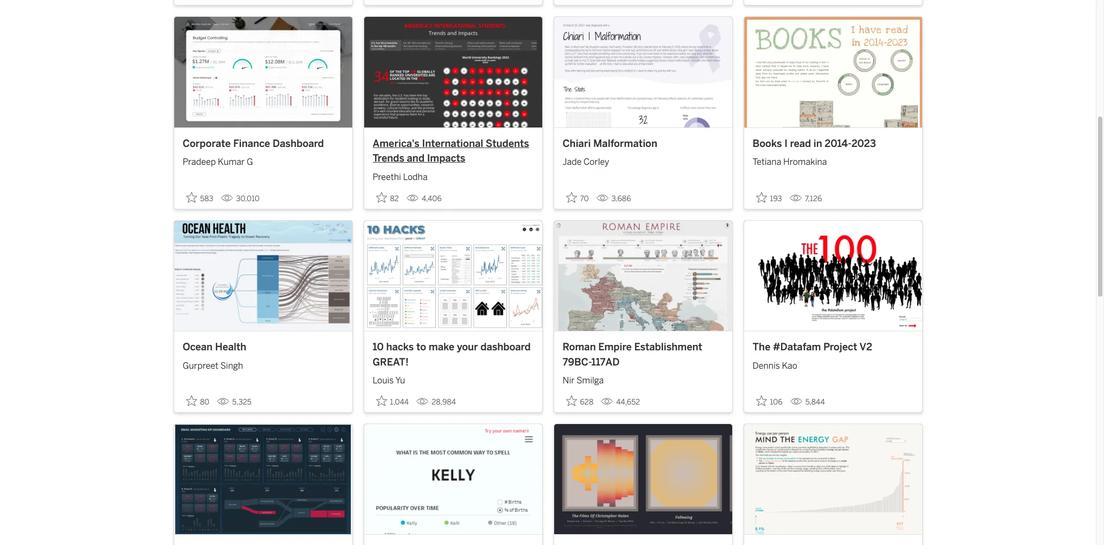 Task type: describe. For each thing, give the bounding box(es) containing it.
trends
[[373, 153, 405, 165]]

read
[[791, 138, 812, 150]]

gurpreet
[[183, 361, 219, 371]]

tetiana hromakina link
[[753, 152, 914, 169]]

28,984
[[432, 398, 456, 407]]

ocean health
[[183, 342, 247, 354]]

make
[[429, 342, 455, 354]]

health
[[215, 342, 247, 354]]

10 hacks to make your dashboard great! link
[[373, 341, 534, 370]]

44,652 views element
[[597, 394, 645, 412]]

corporate finance dashboard link
[[183, 137, 344, 152]]

‫nir smilga‬‎ link
[[563, 370, 724, 388]]

kao
[[783, 361, 798, 371]]

‫nir
[[563, 376, 575, 386]]

empire
[[599, 342, 632, 354]]

great!
[[373, 357, 409, 369]]

chiari malformation
[[563, 138, 658, 150]]

in
[[814, 138, 823, 150]]

books i read in 2014-2023 link
[[753, 137, 914, 152]]

finance
[[233, 138, 270, 150]]

5,325
[[232, 398, 252, 407]]

add favorite button for roman empire establishment 79bc-117ad
[[563, 393, 597, 411]]

impacts
[[427, 153, 466, 165]]

v2
[[860, 342, 873, 354]]

kumar
[[218, 157, 245, 167]]

the #datafam project v2 link
[[753, 341, 914, 356]]

add favorite button for chiari malformation
[[563, 189, 592, 207]]

79bc-
[[563, 357, 592, 369]]

add favorite button for corporate finance dashboard
[[183, 189, 217, 207]]

5,844
[[806, 398, 826, 407]]

30,010 views element
[[217, 190, 264, 208]]

chiari malformation link
[[563, 137, 724, 152]]

the #datafam project v2
[[753, 342, 873, 354]]

28,984 views element
[[412, 394, 461, 412]]

pradeep kumar g link
[[183, 152, 344, 169]]

1,044
[[390, 398, 409, 407]]

583
[[200, 194, 213, 204]]

international
[[422, 138, 484, 150]]

3,686 views element
[[592, 190, 636, 208]]

and
[[407, 153, 425, 165]]

2014-
[[825, 138, 852, 150]]

#datafam
[[774, 342, 822, 354]]

5,844 views element
[[786, 394, 830, 412]]

louis yu
[[373, 376, 405, 386]]

7,126 views element
[[786, 190, 827, 208]]

117ad
[[592, 357, 620, 369]]

corporate finance dashboard
[[183, 138, 324, 150]]

10 hacks to make your dashboard great!
[[373, 342, 531, 369]]

louis
[[373, 376, 394, 386]]

your
[[457, 342, 478, 354]]

dashboard
[[481, 342, 531, 354]]

gurpreet singh
[[183, 361, 243, 371]]

jade corley link
[[563, 152, 724, 169]]

tetiana
[[753, 157, 782, 167]]



Task type: locate. For each thing, give the bounding box(es) containing it.
dashboard
[[273, 138, 324, 150]]

jade
[[563, 157, 582, 167]]

lodha
[[403, 172, 428, 182]]

roman empire establishment 79bc-117ad link
[[563, 341, 724, 370]]

add favorite button down pradeep
[[183, 189, 217, 207]]

70
[[580, 194, 589, 204]]

3,686
[[612, 194, 631, 204]]

corley
[[584, 157, 610, 167]]

singh
[[221, 361, 243, 371]]

the
[[753, 342, 771, 354]]

4,406 views element
[[402, 190, 446, 208]]

add favorite button down dennis
[[753, 393, 786, 411]]

ocean health link
[[183, 341, 344, 356]]

add favorite button down the preethi
[[373, 189, 402, 207]]

yu
[[396, 376, 405, 386]]

82
[[390, 194, 399, 204]]

corporate
[[183, 138, 231, 150]]

add favorite button down tetiana
[[753, 189, 786, 207]]

Add Favorite button
[[183, 189, 217, 207], [373, 189, 402, 207], [563, 189, 592, 207], [753, 189, 786, 207], [563, 393, 597, 411], [753, 393, 786, 411]]

ocean
[[183, 342, 213, 354]]

books i read in 2014-2023
[[753, 138, 877, 150]]

Add Favorite button
[[183, 393, 213, 411]]

30,010
[[236, 194, 260, 204]]

add favorite button containing 628
[[563, 393, 597, 411]]

books
[[753, 138, 783, 150]]

preethi lodha
[[373, 172, 428, 182]]

628
[[580, 398, 594, 407]]

america's international students trends and impacts link
[[373, 137, 534, 167]]

project
[[824, 342, 858, 354]]

preethi
[[373, 172, 401, 182]]

add favorite button containing 70
[[563, 189, 592, 207]]

hromakina
[[784, 157, 828, 167]]

smilga‬‎
[[577, 376, 604, 386]]

add favorite button for books i read in 2014-2023
[[753, 189, 786, 207]]

add favorite button down "jade"
[[563, 189, 592, 207]]

add favorite button for america's international students trends and impacts
[[373, 189, 402, 207]]

america's international students trends and impacts
[[373, 138, 530, 165]]

i
[[785, 138, 788, 150]]

roman empire establishment 79bc-117ad
[[563, 342, 703, 369]]

add favorite button containing 82
[[373, 189, 402, 207]]

students
[[486, 138, 530, 150]]

pradeep
[[183, 157, 216, 167]]

dennis
[[753, 361, 781, 371]]

4,406
[[422, 194, 442, 204]]

dennis kao
[[753, 361, 798, 371]]

louis yu link
[[373, 370, 534, 388]]

44,652
[[617, 398, 641, 407]]

roman
[[563, 342, 596, 354]]

to
[[417, 342, 427, 354]]

add favorite button containing 583
[[183, 189, 217, 207]]

jade corley
[[563, 157, 610, 167]]

5,325 views element
[[213, 394, 256, 412]]

2023
[[852, 138, 877, 150]]

chiari
[[563, 138, 591, 150]]

‫nir smilga‬‎
[[563, 376, 604, 386]]

10
[[373, 342, 384, 354]]

Add Favorite button
[[373, 393, 412, 411]]

establishment
[[635, 342, 703, 354]]

america's
[[373, 138, 420, 150]]

add favorite button for the #datafam project v2
[[753, 393, 786, 411]]

workbook thumbnail image
[[174, 17, 352, 127], [364, 17, 542, 127], [554, 17, 732, 127], [744, 17, 923, 127], [174, 221, 352, 331], [364, 221, 542, 331], [554, 221, 732, 331], [744, 221, 923, 331], [174, 425, 352, 535], [364, 425, 542, 535], [554, 425, 732, 535], [744, 425, 923, 535]]

193
[[771, 194, 783, 204]]

add favorite button containing 106
[[753, 393, 786, 411]]

preethi lodha link
[[373, 167, 534, 184]]

pradeep kumar g
[[183, 157, 253, 167]]

tetiana hromakina
[[753, 157, 828, 167]]

malformation
[[594, 138, 658, 150]]

gurpreet singh link
[[183, 356, 344, 373]]

g
[[247, 157, 253, 167]]

add favorite button down the '‫nir smilga‬‎'
[[563, 393, 597, 411]]

7,126
[[805, 194, 823, 204]]

80
[[200, 398, 210, 407]]

hacks
[[386, 342, 414, 354]]

add favorite button containing 193
[[753, 189, 786, 207]]

dennis kao link
[[753, 356, 914, 373]]

106
[[771, 398, 783, 407]]



Task type: vqa. For each thing, say whether or not it's contained in the screenshot.


